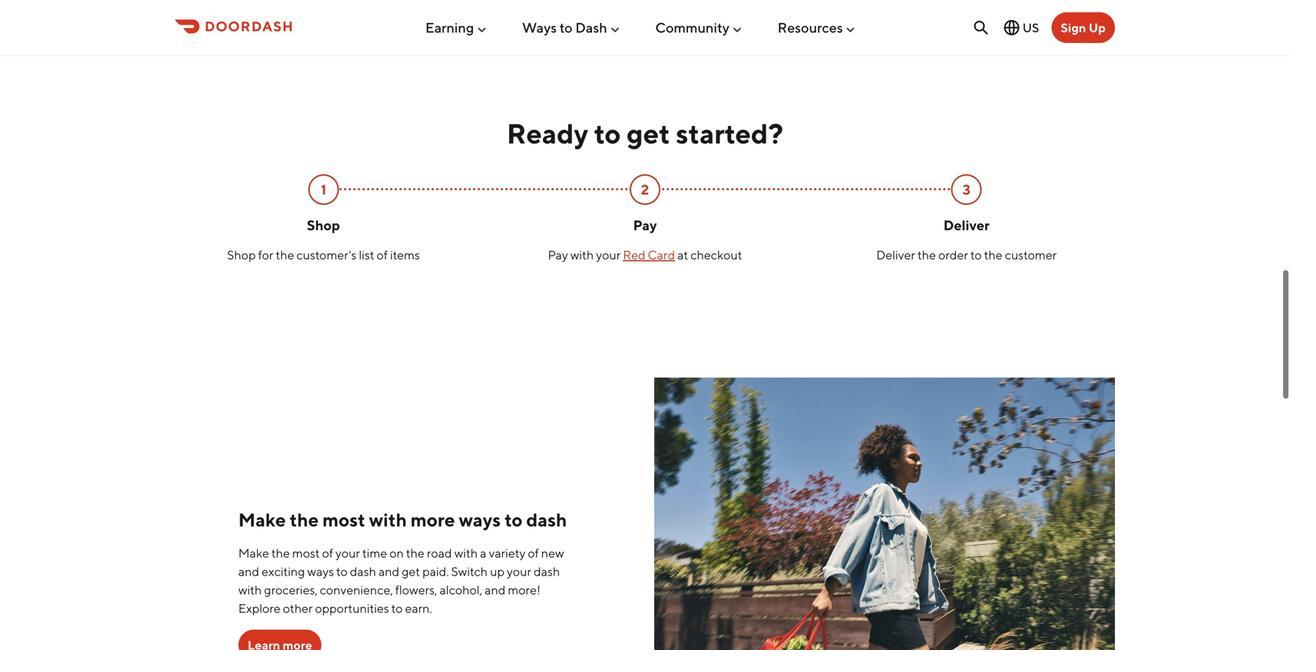 Task type: locate. For each thing, give the bounding box(es) containing it.
other
[[283, 602, 313, 616]]

make for make the most of your time on the road with a variety of new and exciting ways to dash and get paid.
[[238, 546, 269, 561]]

2 make from the top
[[238, 546, 269, 561]]

your left red
[[596, 248, 621, 262]]

deliver left order
[[877, 248, 915, 262]]

0 vertical spatial make
[[238, 509, 286, 531]]

ways up groceries, at the bottom of page
[[307, 565, 334, 579]]

0 horizontal spatial get
[[402, 565, 420, 579]]

get up flowers,
[[402, 565, 420, 579]]

sign up
[[1061, 20, 1106, 35]]

and inside "switch up your dash with groceries, convenience, flowers, alcohol, and more! explore other opportunities to earn."
[[485, 583, 506, 598]]

1 horizontal spatial of
[[377, 248, 388, 262]]

card
[[648, 248, 675, 262]]

get
[[627, 117, 670, 150], [402, 565, 420, 579]]

community link
[[656, 13, 744, 42]]

1 vertical spatial ways
[[307, 565, 334, 579]]

with inside make the most of your time on the road with a variety of new and exciting ways to dash and get paid.
[[454, 546, 478, 561]]

with left red
[[570, 248, 594, 262]]

deliver up deliver the order to the customer
[[944, 217, 990, 234]]

and
[[238, 565, 259, 579], [379, 565, 399, 579], [485, 583, 506, 598]]

your
[[596, 248, 621, 262], [336, 546, 360, 561], [507, 565, 532, 579]]

1 horizontal spatial pay
[[633, 217, 657, 234]]

of left the new
[[528, 546, 539, 561]]

1 vertical spatial pay
[[548, 248, 568, 262]]

shop for the customer's list of items
[[227, 248, 420, 262]]

dash up the new
[[526, 509, 567, 531]]

the
[[276, 248, 294, 262], [918, 248, 936, 262], [984, 248, 1003, 262], [290, 509, 319, 531], [272, 546, 290, 561], [406, 546, 425, 561]]

and down on
[[379, 565, 399, 579]]

ready
[[507, 117, 589, 150]]

1 vertical spatial your
[[336, 546, 360, 561]]

pay left red
[[548, 248, 568, 262]]

with up explore
[[238, 583, 262, 598]]

to up convenience,
[[336, 565, 348, 579]]

dash
[[526, 509, 567, 531], [350, 565, 376, 579], [534, 565, 560, 579]]

deliver
[[944, 217, 990, 234], [877, 248, 915, 262]]

1 vertical spatial most
[[292, 546, 320, 561]]

1 horizontal spatial deliver
[[944, 217, 990, 234]]

dash inside make the most of your time on the road with a variety of new and exciting ways to dash and get paid.
[[350, 565, 376, 579]]

to inside make the most of your time on the road with a variety of new and exciting ways to dash and get paid.
[[336, 565, 348, 579]]

most inside make the most of your time on the road with a variety of new and exciting ways to dash and get paid.
[[292, 546, 320, 561]]

your inside make the most of your time on the road with a variety of new and exciting ways to dash and get paid.
[[336, 546, 360, 561]]

to
[[560, 19, 573, 36], [594, 117, 621, 150], [971, 248, 982, 262], [505, 509, 523, 531], [336, 565, 348, 579], [391, 602, 403, 616]]

0 vertical spatial your
[[596, 248, 621, 262]]

switch
[[451, 565, 488, 579]]

and left exciting at the bottom left
[[238, 565, 259, 579]]

and down "up"
[[485, 583, 506, 598]]

to left dash
[[560, 19, 573, 36]]

0 horizontal spatial shop
[[227, 248, 256, 262]]

2 horizontal spatial and
[[485, 583, 506, 598]]

0 horizontal spatial your
[[336, 546, 360, 561]]

dash down the new
[[534, 565, 560, 579]]

your inside "switch up your dash with groceries, convenience, flowers, alcohol, and more! explore other opportunities to earn."
[[507, 565, 532, 579]]

dx_makethemost_walk image
[[654, 378, 1115, 651]]

groceries,
[[264, 583, 318, 598]]

most
[[323, 509, 365, 531], [292, 546, 320, 561]]

earning
[[425, 19, 474, 36]]

globe line image
[[1003, 18, 1021, 37]]

1 horizontal spatial most
[[323, 509, 365, 531]]

your left time
[[336, 546, 360, 561]]

items
[[390, 248, 420, 262]]

get up 2
[[627, 117, 670, 150]]

variety
[[489, 546, 526, 561]]

ways
[[459, 509, 501, 531], [307, 565, 334, 579]]

your for pay
[[596, 248, 621, 262]]

pay up the pay with your red card at checkout
[[633, 217, 657, 234]]

with
[[570, 248, 594, 262], [369, 509, 407, 531], [454, 546, 478, 561], [238, 583, 262, 598]]

on
[[390, 546, 404, 561]]

up
[[1089, 20, 1106, 35]]

0 vertical spatial most
[[323, 509, 365, 531]]

0 vertical spatial ways
[[459, 509, 501, 531]]

0 vertical spatial deliver
[[944, 217, 990, 234]]

make
[[238, 509, 286, 531], [238, 546, 269, 561]]

0 vertical spatial get
[[627, 117, 670, 150]]

0 vertical spatial shop
[[307, 217, 340, 234]]

alcohol,
[[440, 583, 482, 598]]

1 horizontal spatial shop
[[307, 217, 340, 234]]

2 vertical spatial your
[[507, 565, 532, 579]]

2 horizontal spatial your
[[596, 248, 621, 262]]

of right list
[[377, 248, 388, 262]]

at
[[678, 248, 688, 262]]

ways to dash
[[522, 19, 607, 36]]

deliver the order to the customer
[[877, 248, 1057, 262]]

shop up shop for the customer's list of items
[[307, 217, 340, 234]]

opportunities
[[315, 602, 389, 616]]

ways up a
[[459, 509, 501, 531]]

1 make from the top
[[238, 509, 286, 531]]

more
[[411, 509, 455, 531]]

0 horizontal spatial deliver
[[877, 248, 915, 262]]

1 vertical spatial shop
[[227, 248, 256, 262]]

0 horizontal spatial ways
[[307, 565, 334, 579]]

0 horizontal spatial pay
[[548, 248, 568, 262]]

with up on
[[369, 509, 407, 531]]

pay for pay
[[633, 217, 657, 234]]

most up time
[[323, 509, 365, 531]]

3
[[963, 181, 971, 198]]

pay with your red card at checkout
[[548, 248, 742, 262]]

community
[[656, 19, 730, 36]]

shop left for on the left top of the page
[[227, 248, 256, 262]]

for
[[258, 248, 273, 262]]

shop
[[307, 217, 340, 234], [227, 248, 256, 262]]

order
[[939, 248, 968, 262]]

1 horizontal spatial and
[[379, 565, 399, 579]]

red
[[623, 248, 646, 262]]

1 vertical spatial deliver
[[877, 248, 915, 262]]

of
[[377, 248, 388, 262], [322, 546, 333, 561], [528, 546, 539, 561]]

to left earn.
[[391, 602, 403, 616]]

sign
[[1061, 20, 1086, 35]]

convenience,
[[320, 583, 393, 598]]

dash up convenience,
[[350, 565, 376, 579]]

0 horizontal spatial most
[[292, 546, 320, 561]]

of up convenience,
[[322, 546, 333, 561]]

1 vertical spatial get
[[402, 565, 420, 579]]

make inside make the most of your time on the road with a variety of new and exciting ways to dash and get paid.
[[238, 546, 269, 561]]

1 vertical spatial make
[[238, 546, 269, 561]]

resources link
[[778, 13, 857, 42]]

most up exciting at the bottom left
[[292, 546, 320, 561]]

pay
[[633, 217, 657, 234], [548, 248, 568, 262]]

1 horizontal spatial your
[[507, 565, 532, 579]]

us
[[1023, 20, 1040, 35]]

1 horizontal spatial ways
[[459, 509, 501, 531]]

0 vertical spatial pay
[[633, 217, 657, 234]]

started?
[[676, 117, 784, 150]]

your up more!
[[507, 565, 532, 579]]

0 horizontal spatial and
[[238, 565, 259, 579]]

with left a
[[454, 546, 478, 561]]



Task type: describe. For each thing, give the bounding box(es) containing it.
shop for shop for the customer's list of items
[[227, 248, 256, 262]]

2
[[641, 181, 649, 198]]

red card link
[[623, 248, 675, 262]]

switch up your dash with groceries, convenience, flowers, alcohol, and more! explore other opportunities to earn.
[[238, 565, 560, 616]]

time
[[362, 546, 387, 561]]

your for make the most with more ways to dash
[[507, 565, 532, 579]]

shop for shop
[[307, 217, 340, 234]]

dash
[[575, 19, 607, 36]]

resources
[[778, 19, 843, 36]]

get inside make the most of your time on the road with a variety of new and exciting ways to dash and get paid.
[[402, 565, 420, 579]]

paid.
[[423, 565, 449, 579]]

deliver for deliver
[[944, 217, 990, 234]]

to up variety
[[505, 509, 523, 531]]

ready to get started?
[[507, 117, 784, 150]]

with inside "switch up your dash with groceries, convenience, flowers, alcohol, and more! explore other opportunities to earn."
[[238, 583, 262, 598]]

earn.
[[405, 602, 432, 616]]

new
[[541, 546, 564, 561]]

1 horizontal spatial get
[[627, 117, 670, 150]]

a
[[480, 546, 487, 561]]

checkout
[[691, 248, 742, 262]]

customer's
[[297, 248, 357, 262]]

to inside "switch up your dash with groceries, convenience, flowers, alcohol, and more! explore other opportunities to earn."
[[391, 602, 403, 616]]

deliver for deliver the order to the customer
[[877, 248, 915, 262]]

ways
[[522, 19, 557, 36]]

make the most with more ways to dash
[[238, 509, 567, 531]]

ways to dash link
[[522, 13, 621, 42]]

most for of
[[292, 546, 320, 561]]

explore
[[238, 602, 281, 616]]

flowers,
[[395, 583, 437, 598]]

customer
[[1005, 248, 1057, 262]]

road
[[427, 546, 452, 561]]

dash inside "switch up your dash with groceries, convenience, flowers, alcohol, and more! explore other opportunities to earn."
[[534, 565, 560, 579]]

ways inside make the most of your time on the road with a variety of new and exciting ways to dash and get paid.
[[307, 565, 334, 579]]

make the most of your time on the road with a variety of new and exciting ways to dash and get paid.
[[238, 546, 564, 579]]

1
[[321, 181, 326, 198]]

sign up button
[[1052, 12, 1115, 43]]

list
[[359, 248, 374, 262]]

2 horizontal spatial of
[[528, 546, 539, 561]]

0 horizontal spatial of
[[322, 546, 333, 561]]

more!
[[508, 583, 541, 598]]

exciting
[[262, 565, 305, 579]]

to right order
[[971, 248, 982, 262]]

to right ready
[[594, 117, 621, 150]]

up
[[490, 565, 505, 579]]

make for make the most with more ways to dash
[[238, 509, 286, 531]]

pay for pay with your red card at checkout
[[548, 248, 568, 262]]

earning link
[[425, 13, 488, 42]]

to inside the ways to dash link
[[560, 19, 573, 36]]

most for with
[[323, 509, 365, 531]]



Task type: vqa. For each thing, say whether or not it's contained in the screenshot.
the 'Deliver the order to the customer'
yes



